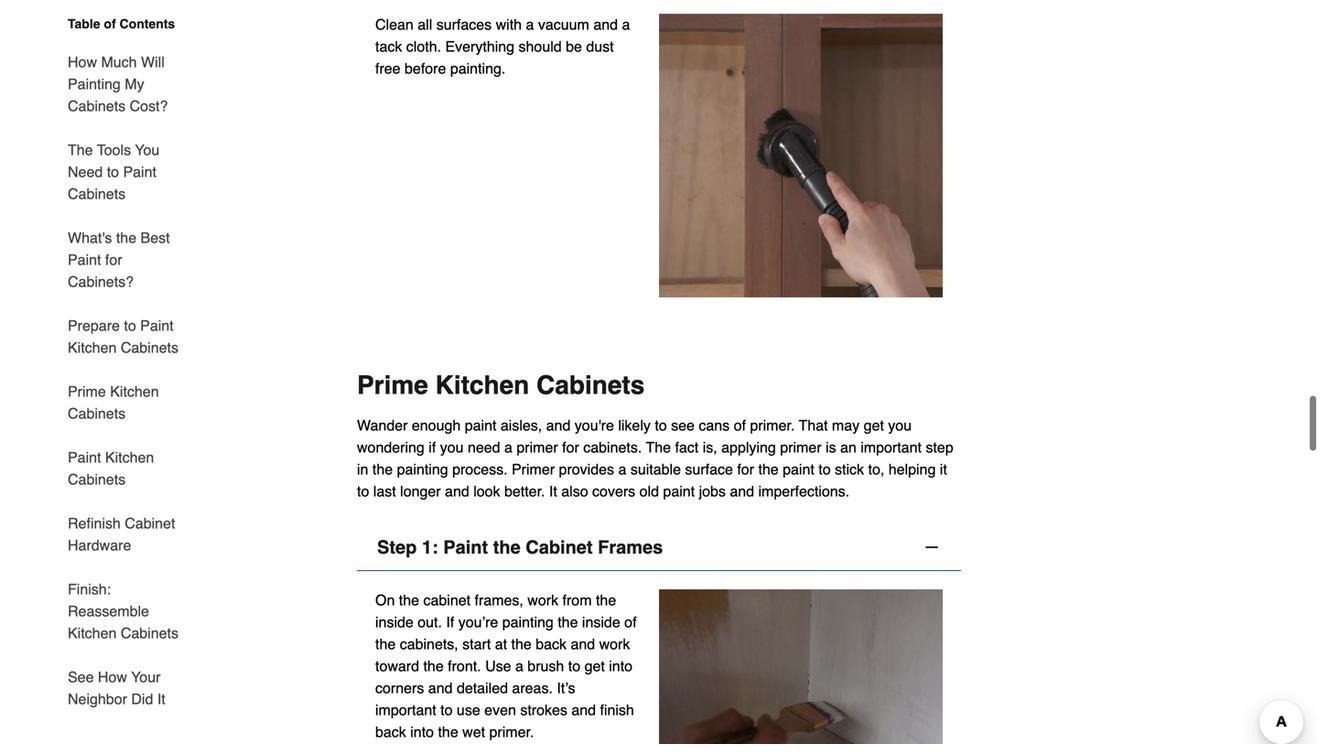 Task type: describe. For each thing, give the bounding box(es) containing it.
to,
[[868, 461, 885, 478]]

refinish cabinet hardware
[[68, 515, 175, 554]]

use
[[485, 658, 511, 675]]

a right with
[[526, 16, 534, 33]]

the tools you need to paint cabinets link
[[68, 128, 190, 216]]

2 horizontal spatial for
[[737, 461, 754, 478]]

best
[[141, 229, 170, 246]]

prime kitchen cabinets inside table of contents element
[[68, 383, 159, 422]]

paint kitchen cabinets
[[68, 449, 154, 488]]

frames,
[[475, 592, 524, 609]]

primer
[[512, 461, 555, 478]]

from
[[563, 592, 592, 609]]

cabinet inside button
[[526, 537, 593, 558]]

if
[[429, 439, 436, 456]]

cost?
[[130, 98, 168, 114]]

paint inside the prepare to paint kitchen cabinets
[[140, 317, 174, 334]]

tools
[[97, 141, 131, 158]]

important inside wander enough paint aisles, and you're likely to see cans of primer. that may get you wondering if you need a primer for cabinets. the fact is, applying primer is an important step in the painting process. primer provides a suitable surface for the paint to stick to, helping it to last longer and look better. it also covers old paint jobs and imperfections.
[[861, 439, 922, 456]]

and left "look"
[[445, 483, 469, 500]]

a right vacuum
[[622, 16, 630, 33]]

the right the in
[[373, 461, 393, 478]]

prepare
[[68, 317, 120, 334]]

brush
[[528, 658, 564, 675]]

it inside see how your neighbor did it
[[157, 691, 165, 708]]

your
[[131, 669, 161, 686]]

my
[[125, 76, 144, 92]]

the inside wander enough paint aisles, and you're likely to see cans of primer. that may get you wondering if you need a primer for cabinets. the fact is, applying primer is an important step in the painting process. primer provides a suitable surface for the paint to stick to, helping it to last longer and look better. it also covers old paint jobs and imperfections.
[[646, 439, 671, 456]]

step 1: paint the cabinet frames
[[377, 537, 663, 558]]

step
[[926, 439, 954, 456]]

1 primer from the left
[[517, 439, 558, 456]]

clean all surfaces with a vacuum and a tack cloth. everything should be dust free before painting.
[[375, 16, 630, 77]]

what's
[[68, 229, 112, 246]]

0 vertical spatial paint
[[465, 417, 497, 434]]

0 horizontal spatial of
[[104, 16, 116, 31]]

fact
[[675, 439, 699, 456]]

aisles,
[[501, 417, 542, 434]]

you're
[[575, 417, 614, 434]]

paint inside paint kitchen cabinets
[[68, 449, 101, 466]]

will
[[141, 54, 165, 70]]

cabinets.
[[583, 439, 642, 456]]

areas.
[[512, 680, 553, 697]]

table of contents element
[[53, 15, 190, 710]]

suitable
[[631, 461, 681, 478]]

the inside the "the tools you need to paint cabinets"
[[68, 141, 93, 158]]

everything
[[445, 38, 515, 55]]

wander enough paint aisles, and you're likely to see cans of primer. that may get you wondering if you need a primer for cabinets. the fact is, applying primer is an important step in the painting process. primer provides a suitable surface for the paint to stick to, helping it to last longer and look better. it also covers old paint jobs and imperfections.
[[357, 417, 954, 500]]

minus image
[[923, 538, 941, 557]]

old
[[640, 483, 659, 500]]

step 1: paint the cabinet frames button
[[357, 525, 961, 571]]

what's the best paint for cabinets? link
[[68, 216, 190, 304]]

the left "wet"
[[438, 724, 458, 741]]

1 horizontal spatial prime
[[357, 371, 428, 400]]

detailed
[[457, 680, 508, 697]]

covers
[[592, 483, 636, 500]]

before
[[405, 60, 446, 77]]

cabinets inside how much will painting my cabinets cost?
[[68, 98, 126, 114]]

be
[[566, 38, 582, 55]]

wet
[[463, 724, 485, 741]]

see how your neighbor did it
[[68, 669, 165, 708]]

a person vacuuming cabinets after sanding. image
[[659, 14, 943, 298]]

cabinet
[[423, 592, 471, 609]]

even
[[484, 702, 516, 719]]

a person painting cabinet frames white. image
[[659, 590, 943, 744]]

is
[[826, 439, 836, 456]]

need
[[68, 163, 103, 180]]

contents
[[120, 16, 175, 31]]

enough
[[412, 417, 461, 434]]

frames
[[598, 537, 663, 558]]

to left "see"
[[655, 417, 667, 434]]

0 vertical spatial into
[[609, 658, 633, 675]]

and right the jobs
[[730, 483, 754, 500]]

prepare to paint kitchen cabinets
[[68, 317, 178, 356]]

kitchen up 'aisles,'
[[435, 371, 529, 400]]

last
[[373, 483, 396, 500]]

finish:
[[68, 581, 111, 598]]

cabinets inside finish: reassemble kitchen cabinets
[[121, 625, 178, 642]]

cabinets up paint kitchen cabinets
[[68, 405, 126, 422]]

how inside how much will painting my cabinets cost?
[[68, 54, 97, 70]]

it
[[940, 461, 947, 478]]

0 vertical spatial work
[[528, 592, 559, 609]]

look
[[474, 483, 500, 500]]

wondering
[[357, 439, 425, 456]]

painting inside wander enough paint aisles, and you're likely to see cans of primer. that may get you wondering if you need a primer for cabinets. the fact is, applying primer is an important step in the painting process. primer provides a suitable surface for the paint to stick to, helping it to last longer and look better. it also covers old paint jobs and imperfections.
[[397, 461, 448, 478]]

it's
[[557, 680, 575, 697]]

that
[[799, 417, 828, 434]]

table of contents
[[68, 16, 175, 31]]

longer
[[400, 483, 441, 500]]

did
[[131, 691, 153, 708]]

clean
[[375, 16, 414, 33]]

kitchen inside the prepare to paint kitchen cabinets
[[68, 339, 117, 356]]

cabinets inside paint kitchen cabinets
[[68, 471, 126, 488]]

the right the on
[[399, 592, 419, 609]]

the inside step 1: paint the cabinet frames button
[[493, 537, 521, 558]]

get inside wander enough paint aisles, and you're likely to see cans of primer. that may get you wondering if you need a primer for cabinets. the fact is, applying primer is an important step in the painting process. primer provides a suitable surface for the paint to stick to, helping it to last longer and look better. it also covers old paint jobs and imperfections.
[[864, 417, 884, 434]]

much
[[101, 54, 137, 70]]

to inside the prepare to paint kitchen cabinets
[[124, 317, 136, 334]]

paint inside the "the tools you need to paint cabinets"
[[123, 163, 157, 180]]

cans
[[699, 417, 730, 434]]

see
[[68, 669, 94, 686]]

reassemble
[[68, 603, 149, 620]]

to up it's
[[568, 658, 581, 675]]

to down is
[[819, 461, 831, 478]]

0 horizontal spatial you
[[440, 439, 464, 456]]

and down front.
[[428, 680, 453, 697]]

cabinets,
[[400, 636, 458, 653]]

may
[[832, 417, 860, 434]]



Task type: locate. For each thing, give the bounding box(es) containing it.
primer down that
[[780, 439, 822, 456]]

the up frames,
[[493, 537, 521, 558]]

see how your neighbor did it link
[[68, 656, 190, 710]]

primer.
[[750, 417, 795, 434], [489, 724, 534, 741]]

1 vertical spatial you
[[440, 439, 464, 456]]

paint
[[123, 163, 157, 180], [68, 251, 101, 268], [140, 317, 174, 334], [68, 449, 101, 466], [443, 537, 488, 558]]

get
[[864, 417, 884, 434], [585, 658, 605, 675]]

to inside the "the tools you need to paint cabinets"
[[107, 163, 119, 180]]

1 vertical spatial into
[[410, 724, 434, 741]]

0 vertical spatial you
[[888, 417, 912, 434]]

toward
[[375, 658, 419, 675]]

0 horizontal spatial prime kitchen cabinets
[[68, 383, 159, 422]]

of up applying
[[734, 417, 746, 434]]

and up dust
[[594, 16, 618, 33]]

0 horizontal spatial paint
[[465, 417, 497, 434]]

the left "best"
[[116, 229, 136, 246]]

refinish
[[68, 515, 121, 532]]

paint
[[465, 417, 497, 434], [783, 461, 815, 478], [663, 483, 695, 500]]

prime up 'wander'
[[357, 371, 428, 400]]

primer. down even
[[489, 724, 534, 741]]

the right at
[[511, 636, 532, 653]]

1 vertical spatial how
[[98, 669, 127, 686]]

prepare to paint kitchen cabinets link
[[68, 304, 190, 370]]

finish: reassemble kitchen cabinets link
[[68, 568, 190, 656]]

the down applying
[[758, 461, 779, 478]]

also
[[561, 483, 588, 500]]

paint right 1:
[[443, 537, 488, 558]]

2 vertical spatial paint
[[663, 483, 695, 500]]

1 horizontal spatial you
[[888, 417, 912, 434]]

1 vertical spatial get
[[585, 658, 605, 675]]

to down tools
[[107, 163, 119, 180]]

2 vertical spatial of
[[625, 614, 637, 631]]

prime kitchen cabinets up 'aisles,'
[[357, 371, 645, 400]]

into down corners
[[410, 724, 434, 741]]

0 vertical spatial the
[[68, 141, 93, 158]]

painting up at
[[502, 614, 554, 631]]

get right brush
[[585, 658, 605, 675]]

kitchen inside prime kitchen cabinets
[[110, 383, 159, 400]]

1 horizontal spatial primer.
[[750, 417, 795, 434]]

back
[[536, 636, 567, 653], [375, 724, 406, 741]]

1 horizontal spatial cabinet
[[526, 537, 593, 558]]

with
[[496, 16, 522, 33]]

vacuum
[[538, 16, 590, 33]]

for inside what's the best paint for cabinets?
[[105, 251, 122, 268]]

how up neighbor
[[98, 669, 127, 686]]

cabinets inside the prepare to paint kitchen cabinets
[[121, 339, 178, 356]]

of down frames
[[625, 614, 637, 631]]

in
[[357, 461, 368, 478]]

is,
[[703, 439, 718, 456]]

on
[[375, 592, 395, 609]]

1 vertical spatial painting
[[502, 614, 554, 631]]

1 horizontal spatial it
[[549, 483, 557, 500]]

primer. up applying
[[750, 417, 795, 434]]

1 vertical spatial cabinet
[[526, 537, 593, 558]]

kitchen down reassemble
[[68, 625, 117, 642]]

imperfections.
[[759, 483, 850, 500]]

cabinets?
[[68, 273, 134, 290]]

what's the best paint for cabinets?
[[68, 229, 170, 290]]

0 horizontal spatial for
[[105, 251, 122, 268]]

hardware
[[68, 537, 131, 554]]

cabinets
[[68, 98, 126, 114], [68, 185, 126, 202], [121, 339, 178, 356], [537, 371, 645, 400], [68, 405, 126, 422], [68, 471, 126, 488], [121, 625, 178, 642]]

paint down what's on the top
[[68, 251, 101, 268]]

paint right 'old'
[[663, 483, 695, 500]]

1 horizontal spatial prime kitchen cabinets
[[357, 371, 645, 400]]

and down it's
[[572, 702, 596, 719]]

0 horizontal spatial into
[[410, 724, 434, 741]]

1 vertical spatial it
[[157, 691, 165, 708]]

a inside 'on the cabinet frames, work from the inside out. if you're painting the inside of the cabinets, start at the back and work toward the front. use a brush to get into corners and detailed areas. it's important to use even strokes and finish back into the wet primer.'
[[515, 658, 524, 675]]

2 vertical spatial for
[[737, 461, 754, 478]]

0 vertical spatial cabinet
[[125, 515, 175, 532]]

2 horizontal spatial paint
[[783, 461, 815, 478]]

for up provides
[[562, 439, 579, 456]]

paint down you
[[123, 163, 157, 180]]

0 vertical spatial how
[[68, 54, 97, 70]]

important
[[861, 439, 922, 456], [375, 702, 436, 719]]

painting.
[[450, 60, 506, 77]]

1 vertical spatial important
[[375, 702, 436, 719]]

0 horizontal spatial inside
[[375, 614, 414, 631]]

1 vertical spatial primer.
[[489, 724, 534, 741]]

0 vertical spatial it
[[549, 483, 557, 500]]

2 primer from the left
[[780, 439, 822, 456]]

cabinets up refinish at the bottom left
[[68, 471, 126, 488]]

1 horizontal spatial paint
[[663, 483, 695, 500]]

0 vertical spatial primer.
[[750, 417, 795, 434]]

1 horizontal spatial for
[[562, 439, 579, 456]]

paint up need at the bottom of page
[[465, 417, 497, 434]]

to
[[107, 163, 119, 180], [124, 317, 136, 334], [655, 417, 667, 434], [819, 461, 831, 478], [357, 483, 369, 500], [568, 658, 581, 675], [441, 702, 453, 719]]

if
[[446, 614, 454, 631]]

how up the painting in the left of the page
[[68, 54, 97, 70]]

see
[[671, 417, 695, 434]]

cabinets up prime kitchen cabinets link
[[121, 339, 178, 356]]

to left last
[[357, 483, 369, 500]]

the up the toward
[[375, 636, 396, 653]]

an
[[840, 439, 857, 456]]

1 vertical spatial paint
[[783, 461, 815, 478]]

for up 'cabinets?' on the left top of the page
[[105, 251, 122, 268]]

how
[[68, 54, 97, 70], [98, 669, 127, 686]]

0 vertical spatial of
[[104, 16, 116, 31]]

get inside 'on the cabinet frames, work from the inside out. if you're painting the inside of the cabinets, start at the back and work toward the front. use a brush to get into corners and detailed areas. it's important to use even strokes and finish back into the wet primer.'
[[585, 658, 605, 675]]

painting
[[397, 461, 448, 478], [502, 614, 554, 631]]

0 vertical spatial for
[[105, 251, 122, 268]]

0 horizontal spatial cabinet
[[125, 515, 175, 532]]

important up to,
[[861, 439, 922, 456]]

surfaces
[[436, 16, 492, 33]]

work up finish
[[599, 636, 630, 653]]

painting up longer
[[397, 461, 448, 478]]

0 horizontal spatial get
[[585, 658, 605, 675]]

1 vertical spatial work
[[599, 636, 630, 653]]

1 vertical spatial of
[[734, 417, 746, 434]]

the inside what's the best paint for cabinets?
[[116, 229, 136, 246]]

the up suitable
[[646, 439, 671, 456]]

get right may at the bottom of page
[[864, 417, 884, 434]]

and inside clean all surfaces with a vacuum and a tack cloth. everything should be dust free before painting.
[[594, 16, 618, 33]]

cabinets up you're
[[537, 371, 645, 400]]

it
[[549, 483, 557, 500], [157, 691, 165, 708]]

important down corners
[[375, 702, 436, 719]]

it inside wander enough paint aisles, and you're likely to see cans of primer. that may get you wondering if you need a primer for cabinets. the fact is, applying primer is an important step in the painting process. primer provides a suitable surface for the paint to stick to, helping it to last longer and look better. it also covers old paint jobs and imperfections.
[[549, 483, 557, 500]]

0 horizontal spatial painting
[[397, 461, 448, 478]]

you
[[135, 141, 160, 158]]

a up covers
[[618, 461, 627, 478]]

step
[[377, 537, 417, 558]]

to left use
[[441, 702, 453, 719]]

refinish cabinet hardware link
[[68, 502, 190, 568]]

you're
[[458, 614, 498, 631]]

you up helping
[[888, 417, 912, 434]]

finish
[[600, 702, 634, 719]]

you right if
[[440, 439, 464, 456]]

0 horizontal spatial primer
[[517, 439, 558, 456]]

kitchen down 'prepare'
[[68, 339, 117, 356]]

paint up refinish at the bottom left
[[68, 449, 101, 466]]

better.
[[504, 483, 545, 500]]

to right 'prepare'
[[124, 317, 136, 334]]

and left you're
[[546, 417, 571, 434]]

cabinet up the hardware
[[125, 515, 175, 532]]

0 horizontal spatial the
[[68, 141, 93, 158]]

it left also
[[549, 483, 557, 500]]

0 vertical spatial get
[[864, 417, 884, 434]]

1 vertical spatial for
[[562, 439, 579, 456]]

painting inside 'on the cabinet frames, work from the inside out. if you're painting the inside of the cabinets, start at the back and work toward the front. use a brush to get into corners and detailed areas. it's important to use even strokes and finish back into the wet primer.'
[[502, 614, 554, 631]]

2 horizontal spatial of
[[734, 417, 746, 434]]

painting
[[68, 76, 121, 92]]

likely
[[618, 417, 651, 434]]

inside down the from
[[582, 614, 620, 631]]

0 vertical spatial painting
[[397, 461, 448, 478]]

helping
[[889, 461, 936, 478]]

back up brush
[[536, 636, 567, 653]]

of inside 'on the cabinet frames, work from the inside out. if you're painting the inside of the cabinets, start at the back and work toward the front. use a brush to get into corners and detailed areas. it's important to use even strokes and finish back into the wet primer.'
[[625, 614, 637, 631]]

how much will painting my cabinets cost? link
[[68, 40, 190, 128]]

paint up the 'imperfections.' on the bottom right of page
[[783, 461, 815, 478]]

and down the from
[[571, 636, 595, 653]]

process.
[[452, 461, 508, 478]]

prime down the prepare to paint kitchen cabinets
[[68, 383, 106, 400]]

of right table
[[104, 16, 116, 31]]

cabinet up the from
[[526, 537, 593, 558]]

1 horizontal spatial important
[[861, 439, 922, 456]]

a
[[526, 16, 534, 33], [622, 16, 630, 33], [504, 439, 513, 456], [618, 461, 627, 478], [515, 658, 524, 675]]

the tools you need to paint cabinets
[[68, 141, 160, 202]]

inside down the on
[[375, 614, 414, 631]]

1 horizontal spatial into
[[609, 658, 633, 675]]

paint inside what's the best paint for cabinets?
[[68, 251, 101, 268]]

1 vertical spatial the
[[646, 439, 671, 456]]

inside
[[375, 614, 414, 631], [582, 614, 620, 631]]

work left the from
[[528, 592, 559, 609]]

into up finish
[[609, 658, 633, 675]]

how inside see how your neighbor did it
[[98, 669, 127, 686]]

the right the from
[[596, 592, 616, 609]]

neighbor
[[68, 691, 127, 708]]

the down cabinets,
[[423, 658, 444, 675]]

cloth.
[[406, 38, 441, 55]]

1 horizontal spatial get
[[864, 417, 884, 434]]

corners
[[375, 680, 424, 697]]

1 horizontal spatial inside
[[582, 614, 620, 631]]

primer
[[517, 439, 558, 456], [780, 439, 822, 456]]

finish: reassemble kitchen cabinets
[[68, 581, 178, 642]]

0 horizontal spatial primer.
[[489, 724, 534, 741]]

surface
[[685, 461, 733, 478]]

free
[[375, 60, 401, 77]]

1 horizontal spatial painting
[[502, 614, 554, 631]]

cabinet inside refinish cabinet hardware
[[125, 515, 175, 532]]

how much will painting my cabinets cost?
[[68, 54, 168, 114]]

paint inside button
[[443, 537, 488, 558]]

it right did
[[157, 691, 165, 708]]

kitchen down prepare to paint kitchen cabinets link
[[110, 383, 159, 400]]

primer up the primer
[[517, 439, 558, 456]]

the up need
[[68, 141, 93, 158]]

0 horizontal spatial back
[[375, 724, 406, 741]]

cabinets down the painting in the left of the page
[[68, 98, 126, 114]]

into
[[609, 658, 633, 675], [410, 724, 434, 741]]

primer. inside wander enough paint aisles, and you're likely to see cans of primer. that may get you wondering if you need a primer for cabinets. the fact is, applying primer is an important step in the painting process. primer provides a suitable surface for the paint to stick to, helping it to last longer and look better. it also covers old paint jobs and imperfections.
[[750, 417, 795, 434]]

paint kitchen cabinets link
[[68, 436, 190, 502]]

important inside 'on the cabinet frames, work from the inside out. if you're painting the inside of the cabinets, start at the back and work toward the front. use a brush to get into corners and detailed areas. it's important to use even strokes and finish back into the wet primer.'
[[375, 702, 436, 719]]

prime kitchen cabinets up paint kitchen cabinets
[[68, 383, 159, 422]]

0 horizontal spatial it
[[157, 691, 165, 708]]

kitchen inside paint kitchen cabinets
[[105, 449, 154, 466]]

0 horizontal spatial work
[[528, 592, 559, 609]]

prime inside prime kitchen cabinets
[[68, 383, 106, 400]]

1 horizontal spatial the
[[646, 439, 671, 456]]

1 vertical spatial back
[[375, 724, 406, 741]]

cabinets up the your
[[121, 625, 178, 642]]

for down applying
[[737, 461, 754, 478]]

prime kitchen cabinets link
[[68, 370, 190, 436]]

kitchen down prime kitchen cabinets link
[[105, 449, 154, 466]]

0 horizontal spatial important
[[375, 702, 436, 719]]

applying
[[722, 439, 776, 456]]

0 vertical spatial important
[[861, 439, 922, 456]]

a right use
[[515, 658, 524, 675]]

stick
[[835, 461, 864, 478]]

prime
[[357, 371, 428, 400], [68, 383, 106, 400]]

kitchen inside finish: reassemble kitchen cabinets
[[68, 625, 117, 642]]

1 horizontal spatial back
[[536, 636, 567, 653]]

and
[[594, 16, 618, 33], [546, 417, 571, 434], [445, 483, 469, 500], [730, 483, 754, 500], [571, 636, 595, 653], [428, 680, 453, 697], [572, 702, 596, 719]]

table
[[68, 16, 100, 31]]

1 inside from the left
[[375, 614, 414, 631]]

0 vertical spatial back
[[536, 636, 567, 653]]

paint right 'prepare'
[[140, 317, 174, 334]]

cabinets down need
[[68, 185, 126, 202]]

tack
[[375, 38, 402, 55]]

jobs
[[699, 483, 726, 500]]

use
[[457, 702, 480, 719]]

1 horizontal spatial work
[[599, 636, 630, 653]]

all
[[418, 16, 432, 33]]

primer. inside 'on the cabinet frames, work from the inside out. if you're painting the inside of the cabinets, start at the back and work toward the front. use a brush to get into corners and detailed areas. it's important to use even strokes and finish back into the wet primer.'
[[489, 724, 534, 741]]

1 horizontal spatial of
[[625, 614, 637, 631]]

0 horizontal spatial prime
[[68, 383, 106, 400]]

back down corners
[[375, 724, 406, 741]]

2 inside from the left
[[582, 614, 620, 631]]

of inside wander enough paint aisles, and you're likely to see cans of primer. that may get you wondering if you need a primer for cabinets. the fact is, applying primer is an important step in the painting process. primer provides a suitable surface for the paint to stick to, helping it to last longer and look better. it also covers old paint jobs and imperfections.
[[734, 417, 746, 434]]

a right need at the bottom of page
[[504, 439, 513, 456]]

you
[[888, 417, 912, 434], [440, 439, 464, 456]]

front.
[[448, 658, 481, 675]]

dust
[[586, 38, 614, 55]]

the down the from
[[558, 614, 578, 631]]

1 horizontal spatial primer
[[780, 439, 822, 456]]

wander
[[357, 417, 408, 434]]

cabinets inside the "the tools you need to paint cabinets"
[[68, 185, 126, 202]]



Task type: vqa. For each thing, say whether or not it's contained in the screenshot.
Use
yes



